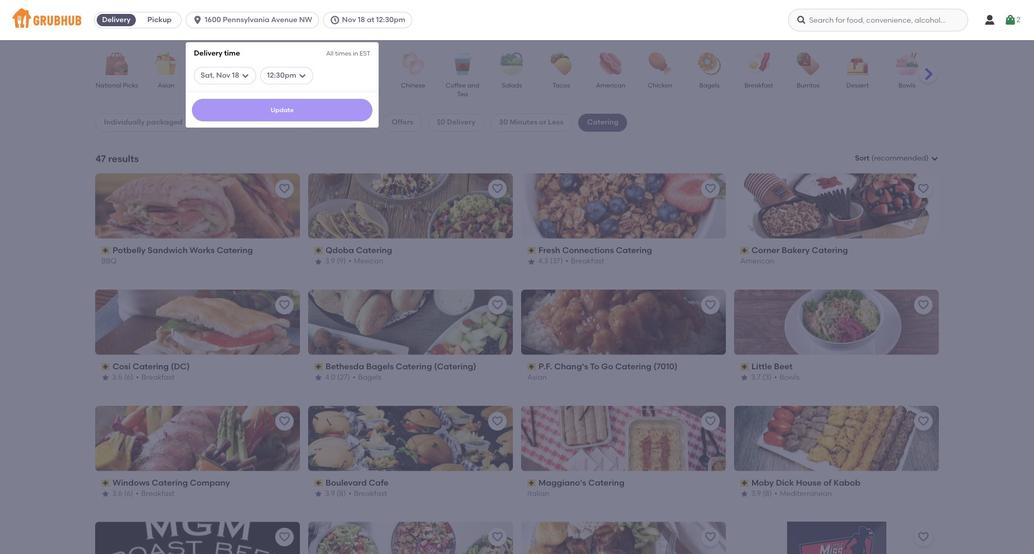 Task type: vqa. For each thing, say whether or not it's contained in the screenshot.
Offer
no



Task type: locate. For each thing, give the bounding box(es) containing it.
fresh
[[539, 245, 561, 255]]

subscription pass image left p.f.
[[528, 363, 537, 371]]

nov
[[342, 15, 356, 24], [216, 71, 230, 80]]

1 vertical spatial 18
[[232, 71, 239, 80]]

• right (9)
[[349, 257, 352, 266]]

proceed to checkout button
[[883, 319, 1021, 338]]

subscription pass image left corner
[[741, 247, 750, 254]]

1 vertical spatial bagels
[[366, 362, 394, 372]]

(catering)
[[434, 362, 477, 372]]

1 3.9 (8) from the left
[[325, 490, 346, 498]]

(6) down windows
[[124, 490, 133, 498]]

bakery
[[782, 245, 810, 255]]

individually
[[104, 118, 145, 127]]

1 vertical spatial and
[[342, 118, 356, 127]]

• breakfast down windows catering company
[[136, 490, 175, 498]]

(6) right 3.5
[[124, 373, 133, 382]]

bagels for • bagels
[[358, 373, 382, 382]]

3.9 for moby dick house of kabob
[[752, 490, 762, 498]]

mexican down mexican image
[[253, 82, 278, 89]]

american
[[596, 82, 626, 89], [741, 257, 775, 266]]

4
[[316, 118, 321, 127]]

star icon image for cosi
[[101, 374, 110, 382]]

hamburgers
[[296, 82, 333, 89]]

• down boulevard
[[349, 490, 352, 498]]

subscription pass image up italian
[[528, 480, 537, 487]]

subscription pass image inside little beet link
[[741, 363, 750, 371]]

bowls down bowls image
[[899, 82, 916, 89]]

catering right less
[[588, 118, 619, 127]]

potbelly sandwich works catering
[[113, 245, 253, 255]]

• breakfast down cosi catering (dc)
[[136, 373, 175, 382]]

cosi
[[113, 362, 131, 372]]

• right (27)
[[353, 373, 356, 382]]

kabob
[[834, 478, 861, 488]]

svg image
[[193, 15, 203, 25], [330, 15, 340, 25], [241, 71, 250, 80], [299, 71, 307, 80], [284, 119, 292, 127]]

american down corner
[[741, 257, 775, 266]]

svg image for 12:30pm
[[299, 71, 307, 80]]

moby dick house of kabob link
[[741, 478, 933, 489]]

(3)
[[763, 373, 772, 382]]

picks
[[123, 82, 138, 89]]

1600
[[205, 15, 221, 24]]

18 inside the nov 18 at 12:30pm button
[[358, 15, 365, 24]]

little
[[752, 362, 773, 372]]

chicken image
[[643, 53, 679, 75]]

subscription pass image for bethesda bagels catering (catering)
[[315, 363, 324, 371]]

1 vertical spatial (6)
[[124, 490, 133, 498]]

subscription pass image
[[528, 247, 537, 254], [315, 363, 324, 371], [741, 363, 750, 371], [741, 480, 750, 487]]

asian down asian image
[[158, 82, 175, 89]]

bowls down beet
[[780, 373, 800, 382]]

• down dick
[[775, 490, 778, 498]]

svg image left 1600
[[193, 15, 203, 25]]

save this restaurant button
[[275, 180, 294, 198], [489, 180, 507, 198], [702, 180, 720, 198], [915, 180, 933, 198], [275, 296, 294, 314], [489, 296, 507, 314], [702, 296, 720, 314], [915, 296, 933, 314], [275, 412, 294, 431], [489, 412, 507, 431], [702, 412, 720, 431], [915, 412, 933, 431], [275, 528, 294, 547], [489, 528, 507, 547], [702, 528, 720, 547], [915, 528, 933, 547]]

4.0
[[325, 373, 336, 382]]

fresh connections catering link
[[528, 245, 720, 257]]

1 horizontal spatial (8)
[[763, 490, 773, 498]]

star icon image for fresh
[[528, 258, 536, 266]]

corner bakery catering link
[[741, 245, 933, 257]]

subscription pass image left the cosi
[[101, 363, 111, 371]]

(6) for cosi
[[124, 373, 133, 382]]

times
[[335, 50, 352, 57]]

attendees
[[246, 118, 282, 127]]

of inside moby dick house of kabob link
[[824, 478, 832, 488]]

1 horizontal spatial of
[[824, 478, 832, 488]]

main navigation navigation
[[0, 0, 1035, 555]]

(8) down boulevard
[[337, 490, 346, 498]]

subscription pass image inside cosi catering (dc) link
[[101, 363, 111, 371]]

and
[[468, 82, 480, 89], [342, 118, 356, 127]]

save this restaurant image for little beet
[[918, 299, 930, 311]]

update button
[[192, 99, 373, 121]]

1 horizontal spatial 3.9 (8)
[[752, 490, 773, 498]]

subscription pass image inside qdoba catering link
[[315, 247, 324, 254]]

subscription pass image left windows
[[101, 480, 111, 487]]

subscription pass image inside potbelly sandwich works catering link
[[101, 247, 111, 254]]

update
[[271, 107, 294, 114]]

cafe
[[369, 478, 389, 488]]

0 vertical spatial delivery
[[102, 15, 131, 24]]

save this restaurant button for maggiano's catering
[[702, 412, 720, 431]]

1 horizontal spatial american
[[741, 257, 775, 266]]

18 left at
[[358, 15, 365, 24]]

nov left at
[[342, 15, 356, 24]]

• down windows
[[136, 490, 139, 498]]

number of attendees
[[206, 118, 282, 127]]

3.9 left (9)
[[325, 257, 335, 266]]

sandwich
[[148, 245, 188, 255]]

american down american image in the top right of the page
[[596, 82, 626, 89]]

• mexican
[[349, 257, 384, 266]]

corner bakery catering
[[752, 245, 849, 255]]

catering up the • mexican
[[356, 245, 393, 255]]

• for qdoba
[[349, 257, 352, 266]]

breakfast
[[745, 82, 774, 89], [571, 257, 605, 266], [141, 373, 175, 382], [141, 490, 175, 498], [354, 490, 388, 498]]

• breakfast
[[566, 257, 605, 266], [136, 373, 175, 382], [136, 490, 175, 498], [349, 490, 388, 498]]

star icon image
[[315, 258, 323, 266], [528, 258, 536, 266], [101, 374, 110, 382], [315, 374, 323, 382], [741, 374, 749, 382], [101, 490, 110, 499], [315, 490, 323, 499], [741, 490, 749, 499]]

save this restaurant button for boulevard cafe
[[489, 412, 507, 431]]

burritos
[[797, 82, 820, 89]]

star icon image for bethesda
[[315, 374, 323, 382]]

packaged
[[147, 118, 183, 127]]

0 vertical spatial (6)
[[124, 373, 133, 382]]

1 horizontal spatial 12:30pm
[[376, 15, 406, 24]]

2 (8) from the left
[[763, 490, 773, 498]]

subscription pass image for windows catering company
[[101, 480, 111, 487]]

1 vertical spatial american
[[741, 257, 775, 266]]

breakfast down connections
[[571, 257, 605, 266]]

0 horizontal spatial american
[[596, 82, 626, 89]]

• right (37)
[[566, 257, 569, 266]]

12:30pm
[[376, 15, 406, 24], [267, 71, 297, 80]]

catering right "maggiano's"
[[589, 478, 625, 488]]

results
[[108, 153, 139, 165]]

svg image right sat, nov 18
[[241, 71, 250, 80]]

italian
[[528, 490, 550, 498]]

12:30pm right at
[[376, 15, 406, 24]]

12:30pm up hamburgers
[[267, 71, 297, 80]]

2 vertical spatial delivery
[[447, 118, 476, 127]]

subscription pass image for corner bakery catering
[[741, 247, 750, 254]]

4.3 (37)
[[539, 257, 563, 266]]

subscription pass image inside bethesda bagels catering (catering) 'link'
[[315, 363, 324, 371]]

bagels
[[700, 82, 720, 89], [366, 362, 394, 372], [358, 373, 382, 382]]

fresh connections catering
[[539, 245, 653, 255]]

2 (6) from the top
[[124, 490, 133, 498]]

of right house
[[824, 478, 832, 488]]

nov 18 at 12:30pm button
[[323, 12, 416, 28]]

catering
[[588, 118, 619, 127], [217, 245, 253, 255], [356, 245, 393, 255], [616, 245, 653, 255], [812, 245, 849, 255], [133, 362, 169, 372], [396, 362, 432, 372], [616, 362, 652, 372], [152, 478, 188, 488], [589, 478, 625, 488]]

nov up healthy
[[216, 71, 230, 80]]

delivery inside delivery button
[[102, 15, 131, 24]]

of right "number"
[[237, 118, 244, 127]]

save this restaurant image for fresh connections catering
[[705, 183, 717, 195]]

mexican down qdoba catering
[[354, 257, 384, 266]]

save this restaurant image
[[705, 183, 717, 195], [918, 183, 930, 195], [279, 299, 291, 311], [492, 299, 504, 311], [705, 299, 717, 311], [705, 415, 717, 428], [492, 532, 504, 544], [918, 532, 930, 544]]

0 horizontal spatial delivery
[[102, 15, 131, 24]]

american image
[[593, 53, 629, 75]]

•
[[349, 257, 352, 266], [566, 257, 569, 266], [136, 373, 139, 382], [353, 373, 356, 382], [775, 373, 778, 382], [136, 490, 139, 498], [349, 490, 352, 498], [775, 490, 778, 498]]

and up the tea
[[468, 82, 480, 89]]

bagels up • bagels
[[366, 362, 394, 372]]

0 vertical spatial 12:30pm
[[376, 15, 406, 24]]

breakfast down cosi catering (dc)
[[141, 373, 175, 382]]

save this restaurant image for p.f. chang's to go catering (7010)
[[705, 299, 717, 311]]

potbelly
[[113, 245, 146, 255]]

save this restaurant image for bethesda bagels catering (catering)
[[492, 299, 504, 311]]

0 horizontal spatial (8)
[[337, 490, 346, 498]]

subscription pass image inside boulevard cafe link
[[315, 480, 324, 487]]

svg image inside the nov 18 at 12:30pm button
[[330, 15, 340, 25]]

1 (6) from the top
[[124, 373, 133, 382]]

0 vertical spatial american
[[596, 82, 626, 89]]

svg image up hamburgers
[[299, 71, 307, 80]]

sat, nov 18
[[201, 71, 239, 80]]

1 (8) from the left
[[337, 490, 346, 498]]

0 horizontal spatial of
[[237, 118, 244, 127]]

star icon image for qdoba
[[315, 258, 323, 266]]

1 vertical spatial asian
[[528, 373, 547, 382]]

$0
[[437, 118, 446, 127]]

0 horizontal spatial 3.9 (8)
[[325, 490, 346, 498]]

subscription pass image left fresh
[[528, 247, 537, 254]]

• mediterranean
[[775, 490, 833, 498]]

• for cosi
[[136, 373, 139, 382]]

18 down "time"
[[232, 71, 239, 80]]

(8) down moby
[[763, 490, 773, 498]]

0 vertical spatial asian
[[158, 82, 175, 89]]

1 vertical spatial of
[[824, 478, 832, 488]]

subscription pass image left bethesda
[[315, 363, 324, 371]]

3.9 (8) for boulevard cafe
[[325, 490, 346, 498]]

svg image for number of attendees
[[284, 119, 292, 127]]

delivery right $0
[[447, 118, 476, 127]]

catering right the cosi
[[133, 362, 169, 372]]

bagels right (27)
[[358, 373, 382, 382]]

coffee and tea
[[446, 82, 480, 98]]

(8) for moby
[[763, 490, 773, 498]]

1 vertical spatial nov
[[216, 71, 230, 80]]

bagels down "bagels" image
[[700, 82, 720, 89]]

tacos image
[[544, 53, 580, 75]]

save this restaurant image
[[279, 183, 291, 195], [492, 183, 504, 195], [918, 299, 930, 311], [279, 415, 291, 428], [492, 415, 504, 428], [918, 415, 930, 428], [279, 532, 291, 544], [705, 532, 717, 544]]

3.9 for boulevard cafe
[[325, 490, 335, 498]]

qdoba catering link
[[315, 245, 507, 257]]

dessert image
[[840, 53, 876, 75]]

1 horizontal spatial svg image
[[1005, 14, 1017, 26]]

catering left (catering)
[[396, 362, 432, 372]]

delivery left pickup
[[102, 15, 131, 24]]

in
[[353, 50, 358, 57]]

nw
[[299, 15, 312, 24]]

47
[[95, 153, 106, 165]]

subscription pass image
[[101, 247, 111, 254], [315, 247, 324, 254], [741, 247, 750, 254], [101, 363, 111, 371], [528, 363, 537, 371], [101, 480, 111, 487], [315, 480, 324, 487], [528, 480, 537, 487]]

0 vertical spatial of
[[237, 118, 244, 127]]

0 horizontal spatial mexican
[[253, 82, 278, 89]]

(27)
[[338, 373, 350, 382]]

1 horizontal spatial 18
[[358, 15, 365, 24]]

bowls image
[[890, 53, 926, 75]]

subscription pass image inside corner bakery catering link
[[741, 247, 750, 254]]

individually packaged
[[104, 118, 183, 127]]

save this restaurant image for corner bakery catering
[[918, 183, 930, 195]]

p.f.
[[539, 362, 553, 372]]

• breakfast down cafe
[[349, 490, 388, 498]]

3.9 (8) down boulevard
[[325, 490, 346, 498]]

1 horizontal spatial delivery
[[194, 49, 223, 58]]

delivery
[[102, 15, 131, 24], [194, 49, 223, 58], [447, 118, 476, 127]]

subscription pass image for boulevard cafe
[[315, 480, 324, 487]]

go
[[602, 362, 614, 372]]

est
[[360, 50, 371, 57]]

• breakfast down connections
[[566, 257, 605, 266]]

star icon image for moby
[[741, 490, 749, 499]]

3.9 (8) down moby
[[752, 490, 773, 498]]

1 vertical spatial mexican
[[354, 257, 384, 266]]

0 horizontal spatial bowls
[[780, 373, 800, 382]]

• bowls
[[775, 373, 800, 382]]

1 horizontal spatial mexican
[[354, 257, 384, 266]]

breakfast for (dc)
[[141, 373, 175, 382]]

• for little
[[775, 373, 778, 382]]

subscription pass image inside the maggiano's catering link
[[528, 480, 537, 487]]

subscription pass image up "bbq"
[[101, 247, 111, 254]]

house
[[797, 478, 822, 488]]

subscription pass image left little
[[741, 363, 750, 371]]

pickup button
[[138, 12, 181, 28]]

breakfast image
[[741, 53, 777, 75]]

0 vertical spatial and
[[468, 82, 480, 89]]

proceed to checkout
[[915, 324, 990, 332]]

star icon image for windows
[[101, 490, 110, 499]]

little beet link
[[741, 361, 933, 373]]

subscription pass image inside windows catering company link
[[101, 480, 111, 487]]

subscription pass image left boulevard
[[315, 480, 324, 487]]

save this restaurant button for moby dick house of kabob
[[915, 412, 933, 431]]

svg image right nw
[[330, 15, 340, 25]]

salads image
[[494, 53, 530, 75]]

save this restaurant button for qdoba catering
[[489, 180, 507, 198]]

star icon image for little
[[741, 374, 749, 382]]

bowls
[[899, 82, 916, 89], [780, 373, 800, 382]]

0 vertical spatial nov
[[342, 15, 356, 24]]

3.9
[[325, 257, 335, 266], [325, 490, 335, 498], [752, 490, 762, 498]]

asian down p.f.
[[528, 373, 547, 382]]

1 vertical spatial 12:30pm
[[267, 71, 297, 80]]

0 vertical spatial bagels
[[700, 82, 720, 89]]

breakfast down windows catering company
[[141, 490, 175, 498]]

catering inside 'link'
[[396, 362, 432, 372]]

dessert
[[847, 82, 869, 89]]

• right 3.5 (6)
[[136, 373, 139, 382]]

coffee and tea image
[[445, 53, 481, 75]]

2 3.9 (8) from the left
[[752, 490, 773, 498]]

bagels image
[[692, 53, 728, 75]]

national picks image
[[99, 53, 135, 75]]

asian image
[[148, 53, 184, 75]]

3.6 (6)
[[112, 490, 133, 498]]

0 horizontal spatial nov
[[216, 71, 230, 80]]

2
[[1017, 15, 1021, 24]]

subscription pass image inside moby dick house of kabob link
[[741, 480, 750, 487]]

national
[[96, 82, 121, 89]]

0 vertical spatial 18
[[358, 15, 365, 24]]

subscription pass image left qdoba
[[315, 247, 324, 254]]

svg image down update
[[284, 119, 292, 127]]

3.9 down boulevard
[[325, 490, 335, 498]]

1 vertical spatial delivery
[[194, 49, 223, 58]]

at
[[367, 15, 375, 24]]

svg image inside 1600 pennsylvania avenue nw button
[[193, 15, 203, 25]]

3.9 down moby
[[752, 490, 762, 498]]

• right '(3)'
[[775, 373, 778, 382]]

• bagels
[[353, 373, 382, 382]]

delivery up 'sat,'
[[194, 49, 223, 58]]

subscription pass image left moby
[[741, 480, 750, 487]]

and inside "coffee and tea"
[[468, 82, 480, 89]]

chinese
[[401, 82, 426, 89]]

subscription pass image inside fresh connections catering link
[[528, 247, 537, 254]]

windows catering company
[[113, 478, 230, 488]]

moby dick house of kabob
[[752, 478, 861, 488]]

0 horizontal spatial asian
[[158, 82, 175, 89]]

avenue
[[271, 15, 298, 24]]

1 horizontal spatial bowls
[[899, 82, 916, 89]]

p.f. chang's to go catering (7010) link
[[528, 361, 720, 373]]

and left up
[[342, 118, 356, 127]]

delivery for delivery
[[102, 15, 131, 24]]

breakfast down breakfast image on the right
[[745, 82, 774, 89]]

bagels inside 'link'
[[366, 362, 394, 372]]

1 horizontal spatial and
[[468, 82, 480, 89]]

subscription pass image for p.f. chang's to go catering (7010)
[[528, 363, 537, 371]]

2 vertical spatial bagels
[[358, 373, 382, 382]]

1 horizontal spatial nov
[[342, 15, 356, 24]]

catering right go at the bottom right of page
[[616, 362, 652, 372]]

subscription pass image inside p.f. chang's to go catering (7010) link
[[528, 363, 537, 371]]

svg image
[[1005, 14, 1017, 26], [797, 15, 807, 25]]



Task type: describe. For each thing, give the bounding box(es) containing it.
2 horizontal spatial delivery
[[447, 118, 476, 127]]

hamburgers image
[[297, 53, 333, 75]]

mediterranean
[[781, 490, 833, 498]]

save this restaurant image for windows catering company
[[279, 415, 291, 428]]

sat,
[[201, 71, 215, 80]]

moby
[[752, 478, 775, 488]]

beet
[[775, 362, 793, 372]]

maggiano's
[[539, 478, 587, 488]]

save this restaurant button for little beet
[[915, 296, 933, 314]]

3.7
[[752, 373, 761, 382]]

subscription pass image for maggiano's catering
[[528, 480, 537, 487]]

works
[[190, 245, 215, 255]]

delivery button
[[95, 12, 138, 28]]

(6) for windows
[[124, 490, 133, 498]]

• breakfast for fresh
[[566, 257, 605, 266]]

1600 pennsylvania avenue nw button
[[186, 12, 323, 28]]

italian image
[[939, 53, 975, 75]]

company
[[190, 478, 230, 488]]

bethesda bagels catering (catering)
[[326, 362, 477, 372]]

national picks
[[96, 82, 138, 89]]

maggiano's catering link
[[528, 478, 720, 489]]

save this restaurant image for potbelly sandwich works catering
[[279, 183, 291, 195]]

4.0 (27)
[[325, 373, 350, 382]]

subscription pass image for cosi catering (dc)
[[101, 363, 111, 371]]

bethesda
[[326, 362, 364, 372]]

0 vertical spatial bowls
[[899, 82, 916, 89]]

1 vertical spatial bowls
[[780, 373, 800, 382]]

cosi catering (dc) link
[[101, 361, 294, 373]]

to
[[590, 362, 600, 372]]

3.6
[[112, 490, 122, 498]]

subscription pass image for moby dick house of kabob
[[741, 480, 750, 487]]

• for bethesda
[[353, 373, 356, 382]]

coffee
[[446, 82, 466, 89]]

2 button
[[1005, 11, 1021, 29]]

checkout
[[956, 324, 990, 332]]

save this restaurant button for fresh connections catering
[[702, 180, 720, 198]]

little miss whoopie logo image
[[787, 522, 887, 555]]

healthy image
[[198, 53, 234, 75]]

chicken
[[648, 82, 673, 89]]

save this restaurant button for cosi catering (dc)
[[275, 296, 294, 314]]

or
[[540, 118, 547, 127]]

pennsylvania
[[223, 15, 270, 24]]

cosi catering (dc)
[[113, 362, 190, 372]]

bethesda bagels catering (catering) link
[[315, 361, 507, 373]]

salads
[[502, 82, 522, 89]]

save this restaurant button for bethesda bagels catering (catering)
[[489, 296, 507, 314]]

subscription pass image for qdoba catering
[[315, 247, 324, 254]]

4.3
[[539, 257, 549, 266]]

0 horizontal spatial 18
[[232, 71, 239, 80]]

pizza image
[[346, 53, 382, 75]]

$0 delivery
[[437, 118, 476, 127]]

save this restaurant button for corner bakery catering
[[915, 180, 933, 198]]

offers
[[392, 118, 414, 127]]

time
[[224, 49, 240, 58]]

save this restaurant image for moby dick house of kabob
[[918, 415, 930, 428]]

delivery for delivery time
[[194, 49, 223, 58]]

• breakfast for boulevard
[[349, 490, 388, 498]]

(7010)
[[654, 362, 678, 372]]

• breakfast for windows
[[136, 490, 175, 498]]

catering right works
[[217, 245, 253, 255]]

all times in est
[[326, 50, 371, 57]]

svg image inside 2 "button"
[[1005, 14, 1017, 26]]

0 horizontal spatial 12:30pm
[[267, 71, 297, 80]]

svg image for sat, nov 18
[[241, 71, 250, 80]]

pizza
[[356, 82, 372, 89]]

corner
[[752, 245, 780, 255]]

little beet
[[752, 362, 793, 372]]

star icon image for boulevard
[[315, 490, 323, 499]]

3.9 for qdoba catering
[[325, 257, 335, 266]]

• for boulevard
[[349, 490, 352, 498]]

30
[[499, 118, 508, 127]]

(8) for boulevard
[[337, 490, 346, 498]]

• breakfast for cosi
[[136, 373, 175, 382]]

chang's
[[555, 362, 589, 372]]

breakfast down cafe
[[354, 490, 388, 498]]

3.9 (9)
[[325, 257, 346, 266]]

12:30pm inside button
[[376, 15, 406, 24]]

mexican image
[[247, 53, 283, 75]]

(9)
[[337, 257, 346, 266]]

subscription pass image for little beet
[[741, 363, 750, 371]]

less
[[549, 118, 564, 127]]

tacos
[[553, 82, 570, 89]]

subscription pass image for potbelly sandwich works catering
[[101, 247, 111, 254]]

windows catering company link
[[101, 478, 294, 489]]

3.5
[[112, 373, 123, 382]]

potbelly sandwich works catering link
[[101, 245, 294, 257]]

catering right windows
[[152, 478, 188, 488]]

subscription pass image for fresh connections catering
[[528, 247, 537, 254]]

3.9 (8) for moby dick house of kabob
[[752, 490, 773, 498]]

healthy
[[204, 82, 227, 89]]

save this restaurant button for windows catering company
[[275, 412, 294, 431]]

up
[[358, 118, 368, 127]]

chinese image
[[395, 53, 431, 75]]

breakfast for catering
[[571, 257, 605, 266]]

3.5 (6)
[[112, 373, 133, 382]]

qdoba
[[326, 245, 354, 255]]

1 horizontal spatial asian
[[528, 373, 547, 382]]

0 horizontal spatial and
[[342, 118, 356, 127]]

• for windows
[[136, 490, 139, 498]]

minutes
[[510, 118, 538, 127]]

save this restaurant image for qdoba catering
[[492, 183, 504, 195]]

p.f. chang's to go catering (7010)
[[539, 362, 678, 372]]

all
[[326, 50, 334, 57]]

dick
[[776, 478, 795, 488]]

• for fresh
[[566, 257, 569, 266]]

boulevard cafe link
[[315, 478, 507, 489]]

pickup
[[148, 15, 172, 24]]

stars
[[322, 118, 341, 127]]

proceed
[[915, 324, 945, 332]]

save this restaurant image for maggiano's catering
[[705, 415, 717, 428]]

bagels for bethesda bagels catering (catering)
[[366, 362, 394, 372]]

catering right bakery
[[812, 245, 849, 255]]

4 stars and up
[[316, 118, 368, 127]]

save this restaurant image for boulevard cafe
[[492, 415, 504, 428]]

47 results
[[95, 153, 139, 165]]

windows
[[113, 478, 150, 488]]

0 horizontal spatial svg image
[[797, 15, 807, 25]]

qdoba catering
[[326, 245, 393, 255]]

save this restaurant image for cosi catering (dc)
[[279, 299, 291, 311]]

bbq
[[101, 257, 117, 266]]

(dc)
[[171, 362, 190, 372]]

0 vertical spatial mexican
[[253, 82, 278, 89]]

maggiano's catering
[[539, 478, 625, 488]]

• for moby
[[775, 490, 778, 498]]

breakfast for company
[[141, 490, 175, 498]]

catering right connections
[[616, 245, 653, 255]]

boulevard cafe
[[326, 478, 389, 488]]

save this restaurant button for p.f. chang's to go catering (7010)
[[702, 296, 720, 314]]

burritos image
[[791, 53, 827, 75]]

save this restaurant button for potbelly sandwich works catering
[[275, 180, 294, 198]]

nov inside button
[[342, 15, 356, 24]]



